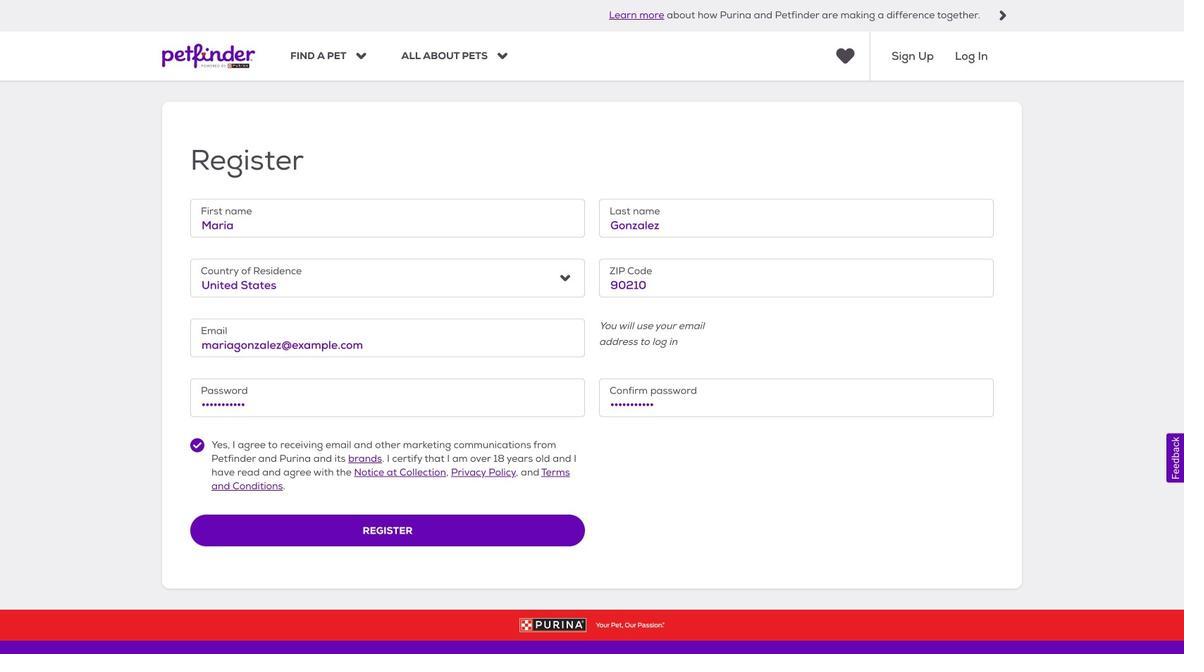 Task type: locate. For each thing, give the bounding box(es) containing it.
ZIP Code text field
[[599, 259, 994, 298]]

None text field
[[190, 199, 585, 238]]

None text field
[[599, 199, 994, 238]]

None email field
[[190, 319, 585, 358]]

None password field
[[190, 379, 585, 418], [599, 379, 994, 418], [190, 379, 585, 418], [599, 379, 994, 418]]

petfinder home image
[[162, 31, 255, 81]]

footer
[[0, 610, 1184, 655]]



Task type: describe. For each thing, give the bounding box(es) containing it.
purina your pet, our passion image
[[0, 619, 1184, 633]]



Task type: vqa. For each thing, say whether or not it's contained in the screenshot.
Enter City, State, or ZIP text box
no



